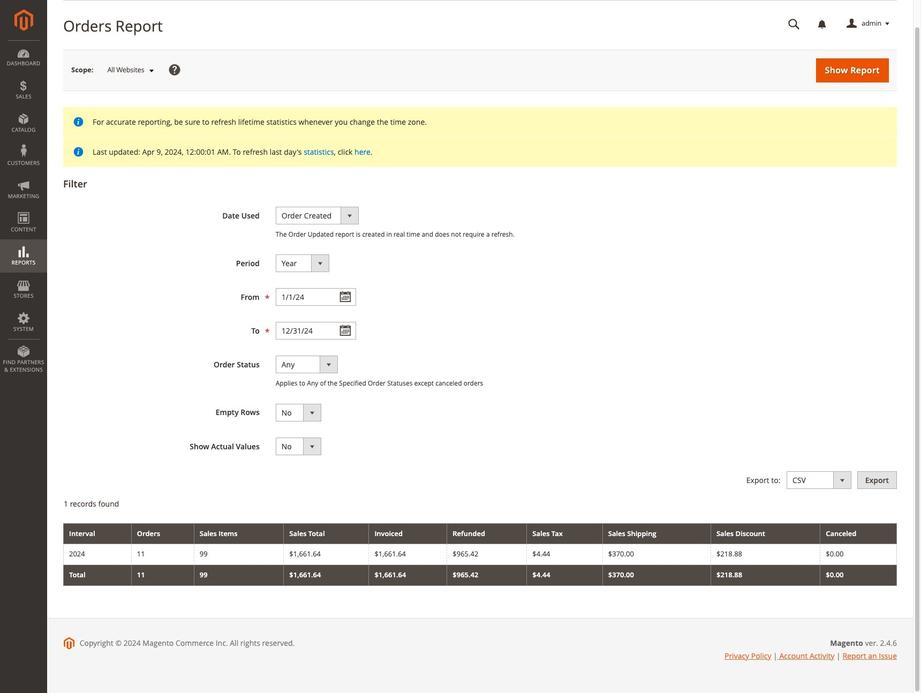 Task type: describe. For each thing, give the bounding box(es) containing it.
magento admin panel image
[[14, 9, 33, 31]]



Task type: vqa. For each thing, say whether or not it's contained in the screenshot.
text field
yes



Task type: locate. For each thing, give the bounding box(es) containing it.
menu bar
[[0, 40, 47, 379]]

None text field
[[781, 14, 808, 33], [276, 288, 356, 306], [276, 322, 356, 340], [781, 14, 808, 33], [276, 288, 356, 306], [276, 322, 356, 340]]



